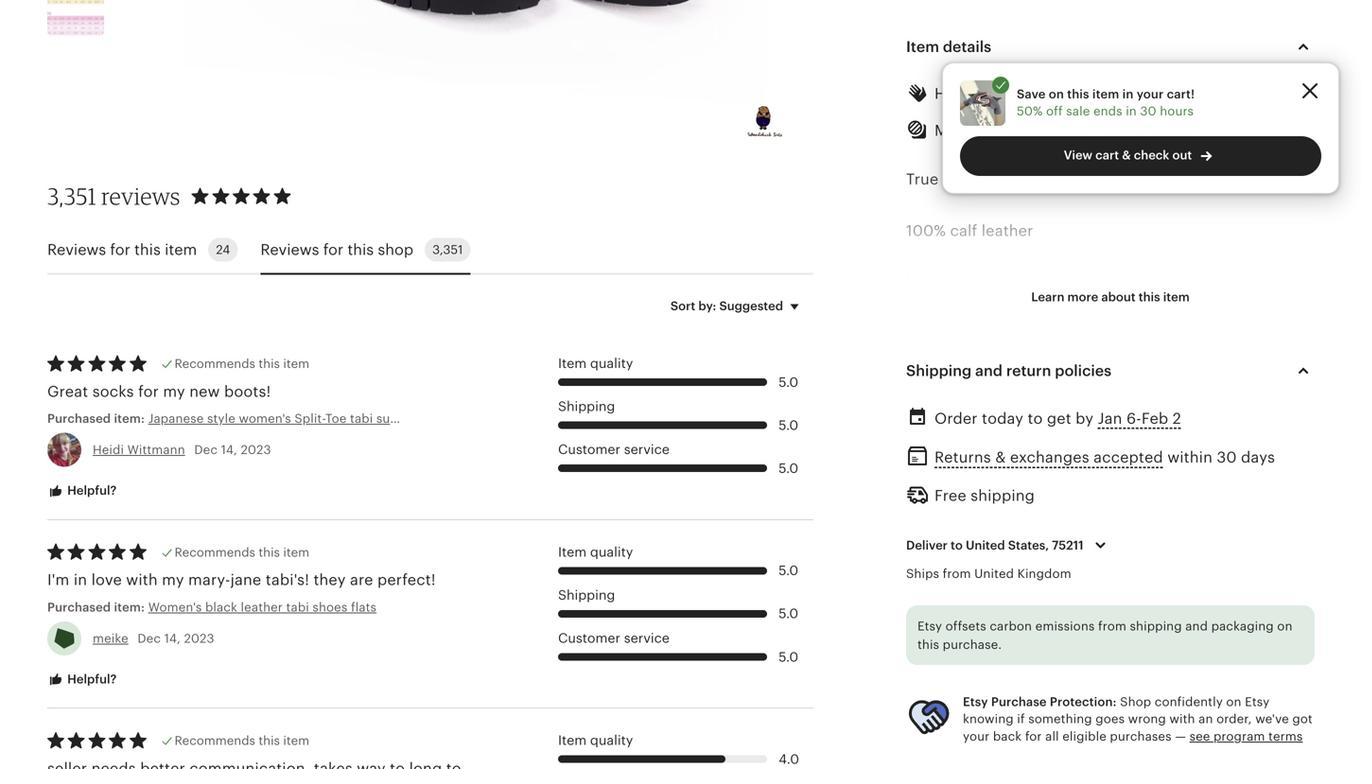 Task type: vqa. For each thing, say whether or not it's contained in the screenshot.
topmost Item quality
yes



Task type: locate. For each thing, give the bounding box(es) containing it.
and
[[976, 362, 1003, 379], [1186, 619, 1208, 633]]

1 horizontal spatial dec
[[194, 443, 218, 457]]

1 horizontal spatial 14,
[[221, 443, 237, 457]]

3,351 left the reviews
[[47, 182, 97, 210]]

2 vertical spatial to
[[951, 538, 963, 553]]

0 vertical spatial helpful?
[[64, 484, 117, 498]]

1 the from the left
[[1109, 171, 1133, 188]]

by:
[[699, 299, 717, 313]]

united down deliver to united states, 75211 at the bottom right of the page
[[975, 567, 1014, 581]]

size left ;)
[[962, 171, 991, 188]]

0 horizontal spatial on
[[1049, 87, 1064, 101]]

i'm in love with my mary-jane tabi's! they are perfect!
[[47, 572, 436, 589]]

socks left fit
[[498, 412, 532, 426]]

0 vertical spatial &
[[1122, 148, 1131, 162]]

6 5.0 from the top
[[779, 650, 799, 664]]

30
[[1141, 104, 1157, 118], [1217, 449, 1237, 466]]

view cart & check out link
[[960, 136, 1322, 176]]

0 vertical spatial recommends
[[175, 357, 255, 371]]

0 horizontal spatial reviews
[[47, 241, 106, 258]]

1 quality from the top
[[590, 356, 633, 371]]

this
[[1068, 87, 1090, 101], [134, 241, 161, 258], [348, 241, 374, 258], [1139, 290, 1161, 304], [259, 357, 280, 371], [259, 545, 280, 559], [918, 638, 940, 652], [259, 734, 280, 748]]

helpful? down heidi
[[64, 484, 117, 498]]

0 vertical spatial service
[[624, 442, 670, 457]]

0 vertical spatial customer service
[[558, 442, 670, 457]]

1 horizontal spatial size
[[1137, 171, 1166, 188]]

shipping
[[906, 362, 972, 379], [558, 399, 615, 414], [558, 588, 615, 603]]

2023 down purchased item: women's black leather tabi shoes flats
[[184, 631, 214, 646]]

0 horizontal spatial 2023
[[184, 631, 214, 646]]

days
[[1241, 449, 1276, 466]]

2 purchased from the top
[[47, 600, 111, 614]]

2 vertical spatial recommends this item
[[175, 734, 310, 748]]

purchased
[[47, 412, 111, 426], [47, 600, 111, 614]]

check down view
[[1061, 171, 1105, 188]]

1 vertical spatial helpful?
[[64, 672, 117, 686]]

etsy up "we've"
[[1245, 695, 1270, 709]]

1 vertical spatial recommends
[[175, 545, 255, 559]]

1 vertical spatial dec
[[138, 631, 161, 646]]

1 vertical spatial socks
[[498, 412, 532, 426]]

customer service
[[558, 442, 670, 457], [558, 631, 670, 646]]

1 vertical spatial from
[[1098, 619, 1127, 633]]

to left get
[[1028, 410, 1043, 427]]

0 horizontal spatial with
[[126, 572, 158, 589]]

50%
[[1017, 104, 1043, 118]]

1 vertical spatial service
[[624, 631, 670, 646]]

japanese style women's split-toe tabi summer thin cotton socks fit sizes eu35-40 link
[[148, 410, 636, 427]]

0 horizontal spatial 14,
[[164, 631, 181, 646]]

my up women's
[[162, 572, 184, 589]]

great socks for my new boots!
[[47, 383, 271, 400]]

customer
[[558, 442, 621, 457], [558, 631, 621, 646]]

purchased for i'm
[[47, 600, 111, 614]]

reviews right "24"
[[260, 241, 319, 258]]

1 vertical spatial customer service
[[558, 631, 670, 646]]

etsy left offsets
[[918, 619, 942, 633]]

united inside the deliver to united states, 75211 dropdown button
[[966, 538, 1005, 553]]

shipping up shop
[[1130, 619, 1182, 633]]

2 size from the left
[[1137, 171, 1166, 188]]

wrong
[[1128, 712, 1167, 726]]

cotton
[[455, 412, 495, 426]]

helpful? down meike
[[64, 672, 117, 686]]

1 vertical spatial your
[[963, 729, 990, 744]]

view cart & check out
[[1064, 148, 1192, 162]]

1 recommends this item from the top
[[175, 357, 310, 371]]

out
[[1173, 148, 1192, 162]]

2 customer service from the top
[[558, 631, 670, 646]]

calf right the 100%
[[950, 222, 978, 239]]

quality for great socks for my new boots!
[[590, 356, 633, 371]]

1 vertical spatial and
[[1186, 619, 1208, 633]]

the down "view cart & check out"
[[1109, 171, 1133, 188]]

1 vertical spatial helpful? button
[[33, 662, 131, 697]]

0 horizontal spatial socks
[[92, 383, 134, 400]]

&
[[1122, 148, 1131, 162], [996, 449, 1006, 466]]

1 customer from the top
[[558, 442, 621, 457]]

2 item: from the top
[[114, 600, 145, 614]]

helpful? button for socks
[[33, 474, 131, 509]]

helpful? button down meike
[[33, 662, 131, 697]]

1 horizontal spatial etsy
[[963, 695, 988, 709]]

1 vertical spatial shipping
[[558, 399, 615, 414]]

see program terms link
[[1190, 729, 1303, 744]]

view
[[1064, 148, 1093, 162]]

1 vertical spatial quality
[[590, 545, 633, 559]]

item: up heidi wittmann link
[[114, 412, 145, 426]]

sort by: suggested button
[[656, 286, 820, 326]]

helpful?
[[64, 484, 117, 498], [64, 672, 117, 686]]

meike
[[93, 631, 128, 646]]

0 vertical spatial leather
[[982, 222, 1034, 239]]

0 vertical spatial on
[[1049, 87, 1064, 101]]

1 vertical spatial item quality
[[558, 545, 633, 559]]

2023 down 'women's'
[[241, 443, 271, 457]]

3 5.0 from the top
[[779, 461, 799, 476]]

leather down ;)
[[982, 222, 1034, 239]]

0 vertical spatial from
[[943, 567, 971, 581]]

1 vertical spatial shipping
[[1130, 619, 1182, 633]]

size down "view cart & check out"
[[1137, 171, 1166, 188]]

etsy inside etsy offsets carbon emissions from shipping and packaging on this purchase.
[[918, 619, 942, 633]]

returns
[[935, 449, 991, 466]]

item: down love
[[114, 600, 145, 614]]

0 horizontal spatial 3,351
[[47, 182, 97, 210]]

accepted
[[1094, 449, 1164, 466]]

to for size
[[943, 171, 958, 188]]

1 helpful? from the top
[[64, 484, 117, 498]]

protection:
[[1050, 695, 1117, 709]]

united for from
[[975, 567, 1014, 581]]

0 vertical spatial with
[[126, 572, 158, 589]]

tabi right "toe"
[[350, 412, 373, 426]]

& right the returns
[[996, 449, 1006, 466]]

save on this item in your cart! 50% off sale ends in 30 hours
[[1017, 87, 1195, 118]]

if
[[1017, 712, 1025, 726]]

3 recommends from the top
[[175, 734, 255, 748]]

purchased for great
[[47, 412, 111, 426]]

on up order,
[[1227, 695, 1242, 709]]

30 inside save on this item in your cart! 50% off sale ends in 30 hours
[[1141, 104, 1157, 118]]

30 up chunky
[[1141, 104, 1157, 118]]

1 recommends from the top
[[175, 357, 255, 371]]

purchased down i'm
[[47, 600, 111, 614]]

3 recommends this item from the top
[[175, 734, 310, 748]]

3,351 for 3,351 reviews
[[47, 182, 97, 210]]

1 vertical spatial customer
[[558, 631, 621, 646]]

1 item: from the top
[[114, 412, 145, 426]]

0 horizontal spatial leather
[[241, 600, 283, 614]]

your down knowing
[[963, 729, 990, 744]]

1 size from the left
[[962, 171, 991, 188]]

feb
[[1142, 410, 1169, 427]]

on right packaging
[[1278, 619, 1293, 633]]

1 vertical spatial item:
[[114, 600, 145, 614]]

this inside dropdown button
[[1139, 290, 1161, 304]]

dec right meike link
[[138, 631, 161, 646]]

check left out
[[1134, 148, 1170, 162]]

dec down style
[[194, 443, 218, 457]]

this inside save on this item in your cart! 50% off sale ends in 30 hours
[[1068, 87, 1090, 101]]

1 horizontal spatial leather
[[982, 222, 1034, 239]]

—
[[1175, 729, 1187, 744]]

1 horizontal spatial on
[[1227, 695, 1242, 709]]

0 vertical spatial shipping
[[971, 487, 1035, 504]]

1 horizontal spatial reviews
[[260, 241, 319, 258]]

dec
[[194, 443, 218, 457], [138, 631, 161, 646]]

your left cart!
[[1137, 87, 1164, 101]]

2 helpful? button from the top
[[33, 662, 131, 697]]

to right deliver
[[951, 538, 963, 553]]

0 horizontal spatial and
[[976, 362, 1003, 379]]

boots!
[[224, 383, 271, 400]]

1 vertical spatial recommends this item
[[175, 545, 310, 559]]

reviews down 3,351 reviews
[[47, 241, 106, 258]]

14, down style
[[221, 443, 237, 457]]

for up japanese
[[138, 383, 159, 400]]

from right 'ships'
[[943, 567, 971, 581]]

2 horizontal spatial etsy
[[1245, 695, 1270, 709]]

0 vertical spatial tabi
[[350, 412, 373, 426]]

0 vertical spatial united
[[966, 538, 1005, 553]]

perfect!
[[377, 572, 436, 589]]

1 vertical spatial united
[[975, 567, 1014, 581]]

2 vertical spatial recommends
[[175, 734, 255, 748]]

2 vertical spatial shipping
[[558, 588, 615, 603]]

100%
[[906, 222, 946, 239]]

1 vertical spatial with
[[1170, 712, 1196, 726]]

with right love
[[126, 572, 158, 589]]

off
[[1047, 104, 1063, 118]]

1 helpful? button from the top
[[33, 474, 131, 509]]

0 horizontal spatial shipping
[[971, 487, 1035, 504]]

women's black leather tabi shoes flats link
[[148, 599, 404, 616]]

0 vertical spatial recommends this item
[[175, 357, 310, 371]]

helpful? button down heidi
[[33, 474, 131, 509]]

1 horizontal spatial socks
[[498, 412, 532, 426]]

this inside etsy offsets carbon emissions from shipping and packaging on this purchase.
[[918, 638, 940, 652]]

0 vertical spatial calf
[[1011, 122, 1038, 139]]

0 vertical spatial helpful? button
[[33, 474, 131, 509]]

jan 6-feb 2 button
[[1098, 405, 1182, 433]]

tabi
[[350, 412, 373, 426], [286, 600, 309, 614]]

1 horizontal spatial and
[[1186, 619, 1208, 633]]

1 horizontal spatial from
[[1098, 619, 1127, 633]]

order,
[[1217, 712, 1252, 726]]

to right the true
[[943, 171, 958, 188]]

2023
[[241, 443, 271, 457], [184, 631, 214, 646]]

to
[[943, 171, 958, 188], [1028, 410, 1043, 427], [951, 538, 963, 553]]

14, down women's
[[164, 631, 181, 646]]

are
[[350, 572, 373, 589]]

shipping up the deliver to united states, 75211 dropdown button
[[971, 487, 1035, 504]]

0 vertical spatial purchased
[[47, 412, 111, 426]]

;)
[[995, 171, 1005, 188]]

2 helpful? from the top
[[64, 672, 117, 686]]

the left photo
[[1230, 171, 1254, 188]]

2 recommends this item from the top
[[175, 545, 310, 559]]

1 vertical spatial 3,351
[[432, 243, 463, 257]]

customer service for i'm in love with my mary-jane tabi's! they are perfect!
[[558, 631, 670, 646]]

and left return at the top of page
[[976, 362, 1003, 379]]

shipping inside etsy offsets carbon emissions from shipping and packaging on this purchase.
[[1130, 619, 1182, 633]]

2 customer from the top
[[558, 631, 621, 646]]

item: for for
[[114, 412, 145, 426]]

calf
[[1011, 122, 1038, 139], [950, 222, 978, 239]]

0 horizontal spatial etsy
[[918, 619, 942, 633]]

0 vertical spatial 30
[[1141, 104, 1157, 118]]

1 horizontal spatial with
[[1170, 712, 1196, 726]]

helpful? for socks
[[64, 484, 117, 498]]

offsets
[[946, 619, 987, 633]]

exchanges
[[1010, 449, 1090, 466]]

reviews for this item
[[47, 241, 197, 258]]

and inside dropdown button
[[976, 362, 1003, 379]]

3 item quality from the top
[[558, 733, 633, 748]]

got
[[1293, 712, 1313, 726]]

1 service from the top
[[624, 442, 670, 457]]

for down 3,351 reviews
[[110, 241, 130, 258]]

1 vertical spatial check
[[1061, 171, 1105, 188]]

from right emissions
[[1098, 619, 1127, 633]]

helpful? button for in
[[33, 662, 131, 697]]

1 horizontal spatial shipping
[[1130, 619, 1182, 633]]

0 horizontal spatial check
[[1061, 171, 1105, 188]]

1 vertical spatial &
[[996, 449, 1006, 466]]

women's
[[239, 412, 291, 426]]

1 purchased from the top
[[47, 412, 111, 426]]

2 item quality from the top
[[558, 545, 633, 559]]

etsy up knowing
[[963, 695, 988, 709]]

1 horizontal spatial your
[[1137, 87, 1164, 101]]

0 horizontal spatial &
[[996, 449, 1006, 466]]

0 horizontal spatial the
[[1109, 171, 1133, 188]]

40
[[619, 412, 636, 426]]

from
[[943, 567, 971, 581], [1098, 619, 1127, 633]]

3,351
[[47, 182, 97, 210], [432, 243, 463, 257]]

0 vertical spatial and
[[976, 362, 1003, 379]]

customer for i'm in love with my mary-jane tabi's! they are perfect!
[[558, 631, 621, 646]]

0 vertical spatial your
[[1137, 87, 1164, 101]]

shipping for great socks for my new boots!
[[558, 399, 615, 414]]

photo
[[1259, 171, 1302, 188]]

0 horizontal spatial tabi
[[286, 600, 309, 614]]

materials: calf leather, chunky sole
[[935, 122, 1190, 139]]

on inside 'shop confidently on etsy knowing if something goes wrong with an order, we've got your back for all eligible purchases —'
[[1227, 695, 1242, 709]]

2 vertical spatial item quality
[[558, 733, 633, 748]]

your
[[1137, 87, 1164, 101], [963, 729, 990, 744]]

1 item quality from the top
[[558, 356, 633, 371]]

for
[[110, 241, 130, 258], [323, 241, 344, 258], [138, 383, 159, 400], [1025, 729, 1042, 744]]

tabi down tabi's!
[[286, 600, 309, 614]]

leather down jane
[[241, 600, 283, 614]]

united up ships from united kingdom
[[966, 538, 1005, 553]]

tab list
[[47, 227, 814, 275]]

2 vertical spatial on
[[1227, 695, 1242, 709]]

0 vertical spatial 2023
[[241, 443, 271, 457]]

check
[[1134, 148, 1170, 162], [1061, 171, 1105, 188]]

sale
[[1067, 104, 1090, 118]]

calf for 100%
[[950, 222, 978, 239]]

1 vertical spatial calf
[[950, 222, 978, 239]]

eligible
[[1063, 729, 1107, 744]]

item quality for i'm in love with my mary-jane tabi's! they are perfect!
[[558, 545, 633, 559]]

and left packaging
[[1186, 619, 1208, 633]]

1 horizontal spatial calf
[[1011, 122, 1038, 139]]

0 vertical spatial check
[[1134, 148, 1170, 162]]

eu35-
[[584, 412, 619, 426]]

& right cart
[[1122, 148, 1131, 162]]

2 vertical spatial quality
[[590, 733, 633, 748]]

2 recommends from the top
[[175, 545, 255, 559]]

purchased down great
[[47, 412, 111, 426]]

1 vertical spatial 30
[[1217, 449, 1237, 466]]

1 customer service from the top
[[558, 442, 670, 457]]

2 service from the top
[[624, 631, 670, 646]]

0 vertical spatial quality
[[590, 356, 633, 371]]

1 horizontal spatial check
[[1134, 148, 1170, 162]]

chart
[[1170, 171, 1208, 188]]

sole
[[1159, 122, 1190, 139]]

2 reviews from the left
[[260, 241, 319, 258]]

100% calf leather
[[906, 222, 1034, 239]]

sort by: suggested
[[671, 299, 783, 313]]

3,351 right shop
[[432, 243, 463, 257]]

on up off
[[1049, 87, 1064, 101]]

1 reviews from the left
[[47, 241, 106, 258]]

2 quality from the top
[[590, 545, 633, 559]]

size
[[962, 171, 991, 188], [1137, 171, 1166, 188]]

1 horizontal spatial the
[[1230, 171, 1254, 188]]

to inside dropdown button
[[951, 538, 963, 553]]

etsy inside 'shop confidently on etsy knowing if something goes wrong with an order, we've got your back for all eligible purchases —'
[[1245, 695, 1270, 709]]

0 horizontal spatial 30
[[1141, 104, 1157, 118]]

0 vertical spatial item:
[[114, 412, 145, 426]]

my up japanese
[[163, 383, 185, 400]]

2 horizontal spatial on
[[1278, 619, 1293, 633]]

leather
[[982, 222, 1034, 239], [241, 600, 283, 614]]

1 vertical spatial 2023
[[184, 631, 214, 646]]

the
[[1109, 171, 1133, 188], [1230, 171, 1254, 188]]

for left 'all'
[[1025, 729, 1042, 744]]

cart
[[1096, 148, 1119, 162]]

your inside 'shop confidently on etsy knowing if something goes wrong with an order, we've got your back for all eligible purchases —'
[[963, 729, 990, 744]]

calf down 50%
[[1011, 122, 1038, 139]]

0 horizontal spatial size
[[962, 171, 991, 188]]

1 horizontal spatial tabi
[[350, 412, 373, 426]]

socks right great
[[92, 383, 134, 400]]

0 vertical spatial 3,351
[[47, 182, 97, 210]]

unisex
[[906, 274, 955, 291]]

emissions
[[1036, 619, 1095, 633]]

4.0
[[779, 752, 799, 767]]

4 5.0 from the top
[[779, 564, 799, 578]]

with up —
[[1170, 712, 1196, 726]]

30 left days
[[1217, 449, 1237, 466]]

0 vertical spatial to
[[943, 171, 958, 188]]



Task type: describe. For each thing, give the bounding box(es) containing it.
i'm
[[47, 572, 69, 589]]

more
[[1068, 290, 1099, 304]]

chunky
[[1102, 122, 1155, 139]]

suggested
[[720, 299, 783, 313]]

goes
[[1096, 712, 1125, 726]]

heidi
[[93, 443, 124, 457]]

etsy purchase protection:
[[963, 695, 1117, 709]]

back
[[993, 729, 1022, 744]]

service for i'm in love with my mary-jane tabi's! they are perfect!
[[624, 631, 670, 646]]

handmade
[[935, 85, 1015, 102]]

cart!
[[1167, 87, 1195, 101]]

we've
[[1256, 712, 1289, 726]]

meike dec 14, 2023
[[93, 631, 214, 646]]

shipping for i'm in love with my mary-jane tabi's! they are perfect!
[[558, 588, 615, 603]]

details
[[943, 38, 992, 55]]

and inside etsy offsets carbon emissions from shipping and packaging on this purchase.
[[1186, 619, 1208, 633]]

on inside etsy offsets carbon emissions from shipping and packaging on this purchase.
[[1278, 619, 1293, 633]]

purchased item: women's black leather tabi shoes flats
[[47, 600, 377, 614]]

an
[[1199, 712, 1213, 726]]

on inside save on this item in your cart! 50% off sale ends in 30 hours
[[1049, 87, 1064, 101]]

1 vertical spatial 14,
[[164, 631, 181, 646]]

get
[[1047, 410, 1072, 427]]

item inside save on this item in your cart! 50% off sale ends in 30 hours
[[1093, 87, 1120, 101]]

united for to
[[966, 538, 1005, 553]]

with inside 'shop confidently on etsy knowing if something goes wrong with an order, we've got your back for all eligible purchases —'
[[1170, 712, 1196, 726]]

learn more about this item button
[[1017, 280, 1204, 314]]

heidi wittmann dec 14, 2023
[[93, 443, 271, 457]]

kingdom
[[1018, 567, 1072, 581]]

item inside dropdown button
[[906, 38, 940, 55]]

jane
[[230, 572, 262, 589]]

jan
[[1098, 410, 1123, 427]]

purchases
[[1110, 729, 1172, 744]]

recommends for mary-
[[175, 545, 255, 559]]

for inside 'shop confidently on etsy knowing if something goes wrong with an order, we've got your back for all eligible purchases —'
[[1025, 729, 1042, 744]]

see program terms
[[1190, 729, 1303, 744]]

deliver to united states, 75211 button
[[892, 526, 1127, 565]]

1 vertical spatial my
[[162, 572, 184, 589]]

within
[[1168, 449, 1213, 466]]

0 vertical spatial dec
[[194, 443, 218, 457]]

5 5.0 from the top
[[779, 607, 799, 621]]

policies
[[1055, 362, 1112, 379]]

mary-
[[188, 572, 230, 589]]

from inside etsy offsets carbon emissions from shipping and packaging on this purchase.
[[1098, 619, 1127, 633]]

meike link
[[93, 631, 128, 646]]

true
[[906, 171, 939, 188]]

reviews for this shop
[[260, 241, 414, 258]]

program
[[1214, 729, 1266, 744]]

0 vertical spatial socks
[[92, 383, 134, 400]]

shop
[[378, 241, 414, 258]]

love
[[91, 572, 122, 589]]

woodchucksato tabi split-toe loafers flats with chunky cleated image 7 image
[[47, 0, 104, 36]]

shipping inside dropdown button
[[906, 362, 972, 379]]

1 horizontal spatial 30
[[1217, 449, 1237, 466]]

return
[[1007, 362, 1052, 379]]

thin
[[429, 412, 452, 426]]

great
[[47, 383, 88, 400]]

ends
[[1094, 104, 1123, 118]]

packaging
[[1212, 619, 1274, 633]]

0 horizontal spatial from
[[943, 567, 971, 581]]

item details
[[906, 38, 992, 55]]

calf for materials:
[[1011, 122, 1038, 139]]

24
[[216, 243, 230, 257]]

purchase
[[991, 695, 1047, 709]]

by
[[1076, 410, 1094, 427]]

item: for love
[[114, 600, 145, 614]]

3,351 for 3,351
[[432, 243, 463, 257]]

etsy offsets carbon emissions from shipping and packaging on this purchase.
[[918, 619, 1293, 652]]

customer service for great socks for my new boots!
[[558, 442, 670, 457]]

1 vertical spatial tabi
[[286, 600, 309, 614]]

sort
[[671, 299, 696, 313]]

split-
[[295, 412, 326, 426]]

recommends for boots!
[[175, 357, 255, 371]]

shop
[[1120, 695, 1152, 709]]

deliver
[[906, 538, 948, 553]]

6-
[[1127, 410, 1142, 427]]

1 vertical spatial leather
[[241, 600, 283, 614]]

returns & exchanges accepted within 30 days
[[935, 449, 1276, 466]]

reviews for reviews for this item
[[47, 241, 106, 258]]

tab list containing reviews for this item
[[47, 227, 814, 275]]

women's
[[148, 600, 202, 614]]

quality for i'm in love with my mary-jane tabi's! they are perfect!
[[590, 545, 633, 559]]

leather,
[[1042, 122, 1098, 139]]

order
[[935, 410, 978, 427]]

3,351 reviews
[[47, 182, 180, 210]]

3 quality from the top
[[590, 733, 633, 748]]

confidently
[[1155, 695, 1223, 709]]

2 the from the left
[[1230, 171, 1254, 188]]

1 horizontal spatial 2023
[[241, 443, 271, 457]]

1 5.0 from the top
[[779, 375, 799, 390]]

new
[[189, 383, 220, 400]]

shipping and return policies button
[[889, 348, 1332, 394]]

2 5.0 from the top
[[779, 418, 799, 433]]

learn more about this item
[[1032, 290, 1190, 304]]

please
[[1009, 171, 1056, 188]]

ships from united kingdom
[[906, 567, 1072, 581]]

flats
[[351, 600, 377, 614]]

shoes
[[313, 600, 348, 614]]

etsy for etsy purchase protection:
[[963, 695, 988, 709]]

item quality for great socks for my new boots!
[[558, 356, 633, 371]]

recommends this item for boots!
[[175, 357, 310, 371]]

style
[[207, 412, 235, 426]]

your inside save on this item in your cart! 50% off sale ends in 30 hours
[[1137, 87, 1164, 101]]

about
[[1102, 290, 1136, 304]]

carbon
[[990, 619, 1032, 633]]

heidi wittmann link
[[93, 443, 185, 457]]

black
[[205, 600, 237, 614]]

reviews for reviews for this shop
[[260, 241, 319, 258]]

0 vertical spatial 14,
[[221, 443, 237, 457]]

helpful? for in
[[64, 672, 117, 686]]

toe
[[326, 412, 347, 426]]

free shipping
[[935, 487, 1035, 504]]

customer for great socks for my new boots!
[[558, 442, 621, 457]]

check inside view cart & check out link
[[1134, 148, 1170, 162]]

2
[[1173, 410, 1182, 427]]

to for united
[[951, 538, 963, 553]]

for left shop
[[323, 241, 344, 258]]

0 vertical spatial my
[[163, 383, 185, 400]]

1 horizontal spatial &
[[1122, 148, 1131, 162]]

1 vertical spatial to
[[1028, 410, 1043, 427]]

something
[[1029, 712, 1093, 726]]

item inside dropdown button
[[1164, 290, 1190, 304]]

summer
[[376, 412, 425, 426]]

75211
[[1052, 538, 1084, 553]]

shop confidently on etsy knowing if something goes wrong with an order, we've got your back for all eligible purchases —
[[963, 695, 1313, 744]]

purchase.
[[943, 638, 1002, 652]]

recommends this item for mary-
[[175, 545, 310, 559]]

etsy for etsy offsets carbon emissions from shipping and packaging on this purchase.
[[918, 619, 942, 633]]

service for great socks for my new boots!
[[624, 442, 670, 457]]



